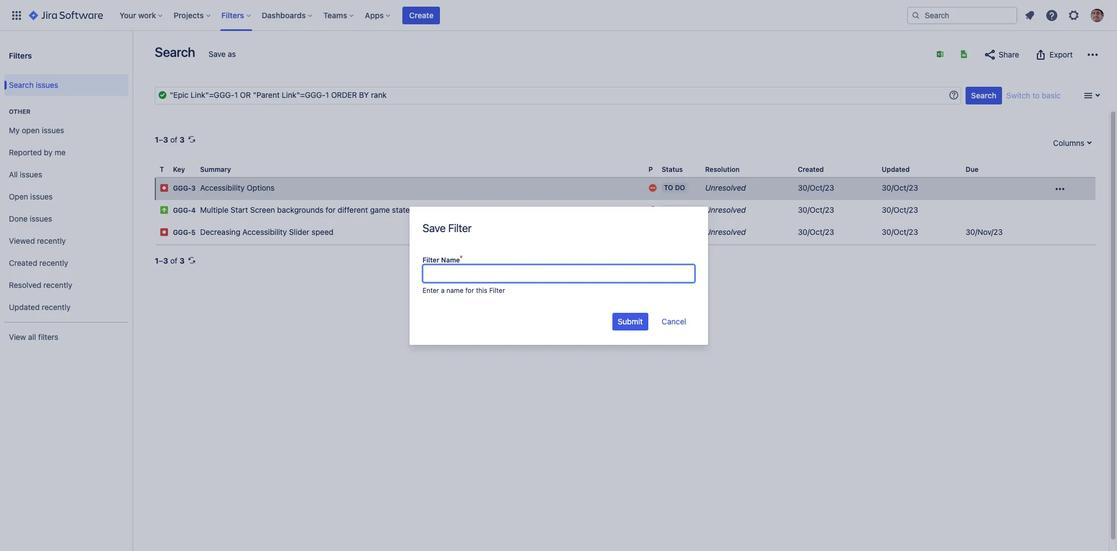Task type: vqa. For each thing, say whether or not it's contained in the screenshot.
topmost '1'
yes



Task type: locate. For each thing, give the bounding box(es) containing it.
t
[[160, 165, 164, 174]]

0 horizontal spatial created
[[9, 258, 37, 268]]

required image
[[460, 255, 466, 264]]

1 medium high image from the top
[[649, 184, 658, 193]]

save left as on the top left of the page
[[209, 49, 226, 59]]

to
[[1033, 91, 1041, 100]]

3 ggg- from the top
[[173, 229, 191, 237]]

search for search issues
[[9, 80, 34, 89]]

2 unresolved from the top
[[706, 205, 746, 215]]

2 horizontal spatial search
[[972, 91, 997, 100]]

1 do from the top
[[676, 184, 686, 192]]

create
[[410, 10, 434, 20]]

1 vertical spatial of
[[170, 256, 178, 266]]

1
[[155, 135, 159, 144], [155, 256, 159, 266]]

do
[[676, 184, 686, 192], [676, 206, 686, 214]]

issues inside "link"
[[36, 80, 58, 89]]

summary
[[200, 165, 231, 174]]

3 unresolved from the top
[[706, 227, 746, 237]]

ggg- inside ggg-5 decreasing accessibility slider speed
[[173, 229, 191, 237]]

1 unresolved from the top
[[706, 183, 746, 193]]

2 1 from the top
[[155, 256, 159, 266]]

2 to from the top
[[664, 206, 674, 214]]

different
[[338, 205, 368, 215]]

enter a name for this filter
[[423, 286, 505, 295]]

– up t
[[159, 135, 163, 144]]

1 – 3 of 3
[[155, 135, 185, 144], [155, 256, 185, 266]]

filter right this
[[490, 286, 505, 295]]

search inside "button"
[[972, 91, 997, 100]]

filter
[[449, 222, 472, 234], [423, 256, 440, 264], [490, 286, 505, 295]]

created for created recently
[[9, 258, 37, 268]]

2 – from the top
[[159, 256, 163, 266]]

2 vertical spatial search
[[972, 91, 997, 100]]

enter
[[423, 286, 439, 295]]

ggg- right improvement icon
[[173, 206, 191, 215]]

for
[[326, 205, 336, 215], [466, 286, 474, 295]]

1 to from the top
[[664, 184, 674, 192]]

speed
[[312, 227, 334, 237]]

to
[[664, 184, 674, 192], [664, 206, 674, 214]]

1 horizontal spatial search
[[155, 44, 195, 60]]

1 vertical spatial 1 – 3 of 3
[[155, 256, 185, 266]]

reported
[[9, 147, 42, 157]]

1 – 3 of 3 up t
[[155, 135, 185, 144]]

ggg- right bug image
[[173, 184, 191, 193]]

1 horizontal spatial filter
[[449, 222, 472, 234]]

all issues link
[[4, 164, 128, 186]]

updated inside other group
[[9, 302, 40, 312]]

0 vertical spatial 1 – 3 of 3
[[155, 135, 185, 144]]

for left the different
[[326, 205, 336, 215]]

to do
[[664, 184, 686, 192], [664, 206, 686, 214]]

slider
[[289, 227, 310, 237]]

1 vertical spatial –
[[159, 256, 163, 266]]

ggg- inside ggg-3 accessibility options
[[173, 184, 191, 193]]

0 vertical spatial save
[[209, 49, 226, 59]]

created inside other group
[[9, 258, 37, 268]]

unresolved for multiple start screen backgrounds for different game states
[[706, 205, 746, 215]]

2 medium high image from the top
[[649, 206, 658, 215]]

recently down created recently link
[[43, 280, 72, 290]]

search issues group
[[4, 71, 128, 100]]

search up other
[[9, 80, 34, 89]]

ggg-3 link
[[173, 184, 196, 193]]

2 to do from the top
[[664, 206, 686, 214]]

0 vertical spatial updated
[[882, 165, 910, 174]]

0 horizontal spatial filter
[[423, 256, 440, 264]]

filter up required image
[[449, 222, 472, 234]]

accessibility down summary
[[200, 183, 245, 193]]

Filter Name text field
[[423, 265, 695, 282]]

2 vertical spatial unresolved
[[706, 227, 746, 237]]

3 down bug icon
[[163, 256, 168, 266]]

resolved
[[9, 280, 41, 290]]

multiple start screen backgrounds for different game states link
[[200, 205, 414, 215]]

0 horizontal spatial save
[[209, 49, 226, 59]]

0 vertical spatial medium high image
[[649, 184, 658, 193]]

filters
[[38, 332, 58, 342]]

0 horizontal spatial for
[[326, 205, 336, 215]]

accessibility
[[200, 183, 245, 193], [243, 227, 287, 237]]

as
[[228, 49, 236, 59]]

1 vertical spatial created
[[9, 258, 37, 268]]

0 vertical spatial to
[[664, 184, 674, 192]]

cancel
[[662, 317, 687, 326]]

1 vertical spatial search
[[9, 80, 34, 89]]

30/nov/23
[[966, 227, 1004, 237]]

1 vertical spatial do
[[676, 206, 686, 214]]

for left this
[[466, 286, 474, 295]]

1 vertical spatial filter
[[423, 256, 440, 264]]

recently up created recently on the left of the page
[[37, 236, 66, 245]]

reported by me link
[[4, 142, 128, 164]]

1 vertical spatial accessibility
[[243, 227, 287, 237]]

1 vertical spatial updated
[[9, 302, 40, 312]]

1 vertical spatial ggg-
[[173, 206, 191, 215]]

None text field
[[155, 87, 962, 105]]

all
[[28, 332, 36, 342]]

name
[[447, 286, 464, 295]]

save
[[209, 49, 226, 59], [423, 222, 446, 234]]

1 vertical spatial to
[[664, 206, 674, 214]]

0 horizontal spatial search
[[9, 80, 34, 89]]

bug image
[[160, 228, 169, 237]]

start
[[231, 205, 248, 215]]

3
[[163, 135, 168, 144], [180, 135, 185, 144], [191, 184, 196, 193], [163, 256, 168, 266], [180, 256, 185, 266]]

of down ggg-5 link
[[170, 256, 178, 266]]

to do for accessibility options
[[664, 184, 686, 192]]

0 vertical spatial ggg-
[[173, 184, 191, 193]]

recently for resolved recently
[[43, 280, 72, 290]]

search left switch
[[972, 91, 997, 100]]

updated recently link
[[4, 296, 128, 319]]

search
[[155, 44, 195, 60], [9, 80, 34, 89], [972, 91, 997, 100]]

by
[[44, 147, 53, 157]]

2 vertical spatial ggg-
[[173, 229, 191, 237]]

1 vertical spatial medium high image
[[649, 206, 658, 215]]

medium high image for accessibility options
[[649, 184, 658, 193]]

ggg-
[[173, 184, 191, 193], [173, 206, 191, 215], [173, 229, 191, 237]]

recently for updated recently
[[42, 302, 71, 312]]

jira software image
[[29, 9, 103, 22], [29, 9, 103, 22]]

1 to do from the top
[[664, 184, 686, 192]]

unresolved for accessibility options
[[706, 183, 746, 193]]

– down bug icon
[[159, 256, 163, 266]]

1 1 from the top
[[155, 135, 159, 144]]

updated
[[882, 165, 910, 174], [9, 302, 40, 312]]

1 – from the top
[[159, 135, 163, 144]]

done issues
[[9, 214, 52, 223]]

0 vertical spatial to do
[[664, 184, 686, 192]]

0 vertical spatial do
[[676, 184, 686, 192]]

open
[[22, 125, 40, 135]]

ggg- right bug icon
[[173, 229, 191, 237]]

primary element
[[7, 0, 908, 31]]

updated for updated
[[882, 165, 910, 174]]

issues for open issues
[[30, 192, 53, 201]]

1 – 3 of 3 down bug icon
[[155, 256, 185, 266]]

bug image
[[160, 184, 169, 193]]

ggg-4 link
[[173, 206, 196, 215]]

2 horizontal spatial filter
[[490, 286, 505, 295]]

open in microsoft excel image
[[936, 50, 945, 59]]

medium high image
[[649, 184, 658, 193], [649, 206, 658, 215]]

save for save filter
[[423, 222, 446, 234]]

accessibility down screen
[[243, 227, 287, 237]]

2 do from the top
[[676, 206, 686, 214]]

create button
[[403, 6, 441, 24]]

ggg- inside ggg-4 multiple start screen backgrounds for different game states
[[173, 206, 191, 215]]

0 vertical spatial accessibility
[[200, 183, 245, 193]]

1 horizontal spatial save
[[423, 222, 446, 234]]

0 vertical spatial –
[[159, 135, 163, 144]]

2 ggg- from the top
[[173, 206, 191, 215]]

filter left name
[[423, 256, 440, 264]]

recently
[[37, 236, 66, 245], [39, 258, 68, 268], [43, 280, 72, 290], [42, 302, 71, 312]]

1 vertical spatial for
[[466, 286, 474, 295]]

created
[[798, 165, 824, 174], [9, 258, 37, 268]]

None submit
[[613, 313, 649, 331]]

of up key
[[170, 135, 178, 144]]

share
[[999, 50, 1020, 59]]

search left save as
[[155, 44, 195, 60]]

1 vertical spatial save
[[423, 222, 446, 234]]

1 vertical spatial to do
[[664, 206, 686, 214]]

1 of from the top
[[170, 135, 178, 144]]

0 vertical spatial created
[[798, 165, 824, 174]]

3 up the 4
[[191, 184, 196, 193]]

search inside "link"
[[9, 80, 34, 89]]

1 ggg- from the top
[[173, 184, 191, 193]]

0 vertical spatial for
[[326, 205, 336, 215]]

–
[[159, 135, 163, 144], [159, 256, 163, 266]]

reported by me
[[9, 147, 66, 157]]

0 vertical spatial of
[[170, 135, 178, 144]]

states
[[392, 205, 414, 215]]

1 horizontal spatial updated
[[882, 165, 910, 174]]

30/oct/23
[[798, 183, 835, 193], [882, 183, 919, 193], [798, 205, 835, 215], [882, 205, 919, 215], [798, 227, 835, 237], [882, 227, 919, 237]]

0 vertical spatial 1
[[155, 135, 159, 144]]

do for accessibility options
[[676, 184, 686, 192]]

recently down "viewed recently" link
[[39, 258, 68, 268]]

created recently
[[9, 258, 68, 268]]

1 horizontal spatial created
[[798, 165, 824, 174]]

issues for search issues
[[36, 80, 58, 89]]

issues for all issues
[[20, 170, 42, 179]]

ggg- for multiple start screen backgrounds for different game states
[[173, 206, 191, 215]]

recently down resolved recently link
[[42, 302, 71, 312]]

save up filter name
[[423, 222, 446, 234]]

0 vertical spatial unresolved
[[706, 183, 746, 193]]

save inside save as button
[[209, 49, 226, 59]]

unresolved
[[706, 183, 746, 193], [706, 205, 746, 215], [706, 227, 746, 237]]

issues for done issues
[[30, 214, 52, 223]]

1 vertical spatial 1
[[155, 256, 159, 266]]

0 horizontal spatial updated
[[9, 302, 40, 312]]

1 vertical spatial unresolved
[[706, 205, 746, 215]]



Task type: describe. For each thing, give the bounding box(es) containing it.
create banner
[[0, 0, 1118, 31]]

improvement image
[[160, 206, 169, 215]]

medium high image for multiple start screen backgrounds for different game states
[[649, 206, 658, 215]]

ggg-4 multiple start screen backgrounds for different game states
[[173, 205, 414, 215]]

due
[[966, 165, 979, 174]]

viewed
[[9, 236, 35, 245]]

save for save as
[[209, 49, 226, 59]]

search for search "button"
[[972, 91, 997, 100]]

0 vertical spatial filter
[[449, 222, 472, 234]]

open
[[9, 192, 28, 201]]

status
[[662, 165, 683, 174]]

1 horizontal spatial for
[[466, 286, 474, 295]]

filters
[[9, 51, 32, 60]]

my open issues
[[9, 125, 64, 135]]

ggg-5 decreasing accessibility slider speed
[[173, 227, 334, 237]]

decreasing accessibility slider speed link
[[200, 227, 334, 237]]

updated recently
[[9, 302, 71, 312]]

search issues
[[9, 80, 58, 89]]

resolution
[[706, 165, 740, 174]]

switch to basic
[[1007, 91, 1062, 100]]

2 1 – 3 of 3 from the top
[[155, 256, 185, 266]]

ggg-3 accessibility options
[[173, 183, 275, 193]]

resolved recently
[[9, 280, 72, 290]]

2 of from the top
[[170, 256, 178, 266]]

search image
[[912, 11, 921, 20]]

view all filters
[[9, 332, 58, 342]]

view all filters link
[[4, 326, 128, 348]]

4
[[191, 206, 196, 215]]

decreasing
[[200, 227, 241, 237]]

filter name
[[423, 256, 460, 264]]

save as button
[[203, 45, 242, 63]]

to for accessibility options
[[664, 184, 674, 192]]

open in google sheets image
[[960, 50, 969, 59]]

created recently link
[[4, 252, 128, 274]]

viewed recently
[[9, 236, 66, 245]]

share link
[[979, 46, 1026, 64]]

columns button
[[1048, 134, 1096, 152]]

view
[[9, 332, 26, 342]]

key
[[173, 165, 185, 174]]

done issues link
[[4, 208, 128, 230]]

save filter
[[423, 222, 472, 234]]

3 up t
[[163, 135, 168, 144]]

options
[[247, 183, 275, 193]]

ggg-5 link
[[173, 229, 196, 237]]

resolved recently link
[[4, 274, 128, 296]]

open issues
[[9, 192, 53, 201]]

name
[[441, 256, 460, 264]]

backgrounds
[[277, 205, 324, 215]]

other group
[[4, 96, 128, 322]]

to do for multiple start screen backgrounds for different game states
[[664, 206, 686, 214]]

created for created
[[798, 165, 824, 174]]

my open issues link
[[4, 119, 128, 142]]

my
[[9, 125, 20, 135]]

accessibility options link
[[200, 183, 275, 193]]

do for multiple start screen backgrounds for different game states
[[676, 206, 686, 214]]

switch
[[1007, 91, 1031, 100]]

cancel link
[[656, 312, 693, 330]]

3 down ggg-5 link
[[180, 256, 185, 266]]

2 vertical spatial filter
[[490, 286, 505, 295]]

recently for viewed recently
[[37, 236, 66, 245]]

other
[[9, 108, 30, 115]]

save as
[[209, 49, 236, 59]]

1 1 – 3 of 3 from the top
[[155, 135, 185, 144]]

basic
[[1043, 91, 1062, 100]]

open issues link
[[4, 186, 128, 208]]

recently for created recently
[[39, 258, 68, 268]]

game
[[370, 205, 390, 215]]

search issues link
[[4, 74, 128, 96]]

to for multiple start screen backgrounds for different game states
[[664, 206, 674, 214]]

search button
[[966, 87, 1003, 105]]

all issues
[[9, 170, 42, 179]]

ggg- for accessibility options
[[173, 184, 191, 193]]

0 vertical spatial search
[[155, 44, 195, 60]]

a
[[441, 286, 445, 295]]

done
[[9, 214, 28, 223]]

multiple
[[200, 205, 229, 215]]

me
[[55, 147, 66, 157]]

p
[[649, 165, 653, 174]]

columns
[[1054, 138, 1085, 148]]

5
[[191, 229, 196, 237]]

3 inside ggg-3 accessibility options
[[191, 184, 196, 193]]

all
[[9, 170, 18, 179]]

switch to basic link
[[1007, 91, 1062, 100]]

screen
[[250, 205, 275, 215]]

this
[[476, 286, 488, 295]]

updated for updated recently
[[9, 302, 40, 312]]

viewed recently link
[[4, 230, 128, 252]]

Search field
[[908, 6, 1018, 24]]

3 up key
[[180, 135, 185, 144]]



